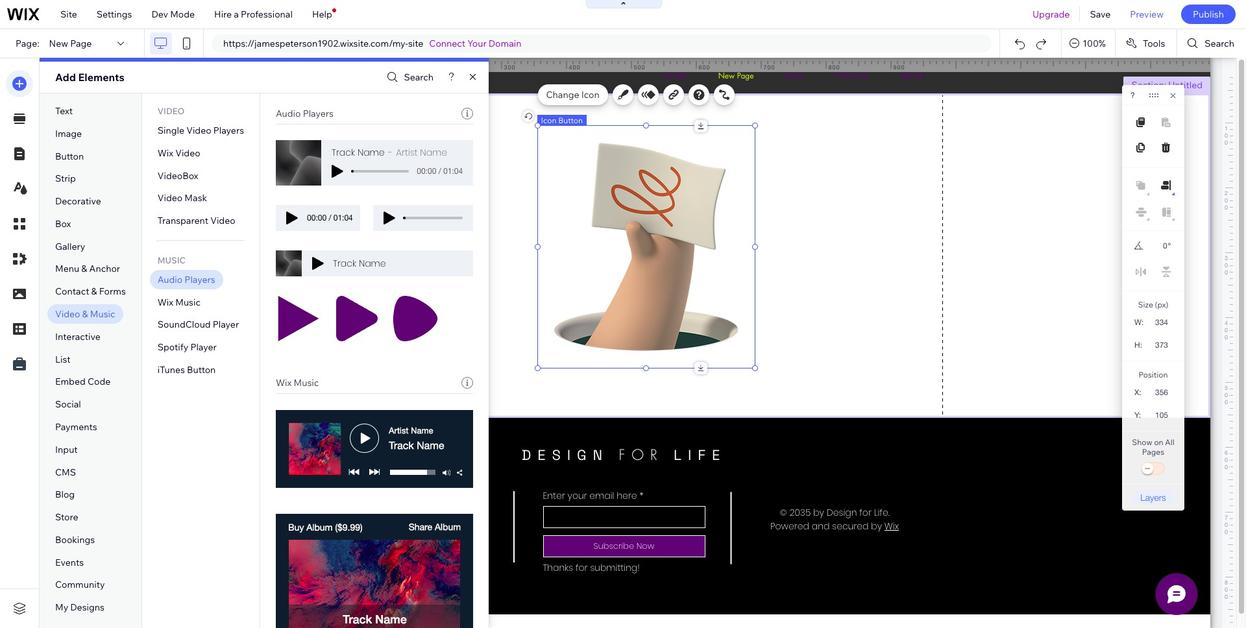 Task type: vqa. For each thing, say whether or not it's contained in the screenshot.
Mode on the left of the page
yes



Task type: locate. For each thing, give the bounding box(es) containing it.
0 horizontal spatial audio
[[158, 274, 183, 286]]

0 vertical spatial 00:00 / 01:04
[[417, 167, 463, 176]]

section:
[[1132, 79, 1167, 91]]

1 vertical spatial search
[[404, 71, 434, 83]]

0 vertical spatial icon
[[581, 89, 600, 101]]

player
[[213, 319, 239, 331], [190, 342, 217, 353]]

search button down "publish"
[[1178, 29, 1246, 58]]

0 vertical spatial track
[[332, 146, 355, 159]]

0 vertical spatial track name
[[332, 146, 385, 159]]

0 vertical spatial 00:00
[[417, 167, 436, 176]]

music
[[158, 255, 186, 265], [175, 296, 201, 308], [90, 308, 115, 320], [294, 377, 319, 389]]

2 vertical spatial players
[[185, 274, 215, 286]]

store
[[55, 512, 78, 523]]

tools
[[1143, 38, 1165, 49]]

search down "publish"
[[1205, 38, 1235, 49]]

0 vertical spatial button
[[558, 116, 583, 125]]

1 horizontal spatial /
[[439, 167, 441, 176]]

icon button
[[541, 116, 583, 125]]

audio
[[276, 108, 301, 119], [158, 274, 183, 286]]

& right menu on the left of page
[[81, 263, 87, 275]]

my
[[55, 602, 68, 614]]

show
[[1132, 438, 1153, 447]]

1 horizontal spatial play image
[[312, 257, 324, 270]]

1 horizontal spatial search button
[[1178, 29, 1246, 58]]

0 vertical spatial audio
[[276, 108, 301, 119]]

new
[[49, 38, 68, 49]]

?
[[1131, 91, 1135, 100]]

designs
[[70, 602, 104, 614]]

icon right the change
[[581, 89, 600, 101]]

1 horizontal spatial audio players
[[276, 108, 334, 119]]

0 vertical spatial 01:04
[[443, 167, 463, 176]]

2 horizontal spatial button
[[558, 116, 583, 125]]

search button down site
[[384, 68, 434, 87]]

https://jamespeterson1902.wixsite.com/my-
[[223, 38, 408, 49]]

1 vertical spatial players
[[213, 125, 244, 136]]

button down image
[[55, 150, 84, 162]]

a
[[234, 8, 239, 20]]

0 horizontal spatial search
[[404, 71, 434, 83]]

1 vertical spatial /
[[329, 214, 331, 223]]

player down soundcloud player
[[190, 342, 217, 353]]

0 horizontal spatial audio players
[[158, 274, 215, 286]]

1 horizontal spatial audio
[[276, 108, 301, 119]]

1 vertical spatial track
[[333, 257, 356, 270]]

icon
[[581, 89, 600, 101], [541, 116, 557, 125]]

? button
[[1131, 91, 1135, 100]]

600
[[699, 64, 711, 71]]

& down contact & forms
[[82, 308, 88, 320]]

h:
[[1135, 341, 1143, 350]]

0 horizontal spatial /
[[329, 214, 331, 223]]

upgrade
[[1033, 8, 1070, 20]]

track
[[332, 146, 355, 159], [333, 257, 356, 270]]

video down videobox
[[158, 192, 183, 204]]

dev
[[152, 8, 168, 20]]

social
[[55, 399, 81, 410]]

connect
[[429, 38, 466, 49]]

text
[[55, 105, 73, 117]]

bookings
[[55, 534, 95, 546]]

0 vertical spatial player
[[213, 319, 239, 331]]

name
[[358, 146, 385, 159], [420, 146, 447, 159], [359, 257, 386, 270]]

payments
[[55, 421, 97, 433]]

button down change icon
[[558, 116, 583, 125]]

preview
[[1130, 8, 1164, 20]]

0 horizontal spatial 01:04
[[334, 214, 353, 223]]

events
[[55, 557, 84, 568]]

1 vertical spatial play image
[[312, 257, 324, 270]]

save
[[1090, 8, 1111, 20]]

change icon
[[546, 89, 600, 101]]

1 vertical spatial wix
[[158, 296, 173, 308]]

publish button
[[1181, 5, 1236, 24]]

1 vertical spatial audio
[[158, 274, 183, 286]]

play image
[[332, 165, 343, 178], [384, 212, 395, 225], [276, 296, 321, 341], [334, 296, 380, 341], [393, 296, 438, 341]]

0 vertical spatial audio players
[[276, 108, 334, 119]]

0 vertical spatial play image
[[286, 212, 298, 225]]

single video players
[[158, 125, 244, 136]]

publish
[[1193, 8, 1224, 20]]

1 horizontal spatial 00:00 / 01:04
[[417, 167, 463, 176]]

1 vertical spatial 01:04
[[334, 214, 353, 223]]

1 vertical spatial player
[[190, 342, 217, 353]]

w:
[[1135, 318, 1144, 327]]

&
[[81, 263, 87, 275], [91, 286, 97, 297], [82, 308, 88, 320]]

& left the forms
[[91, 286, 97, 297]]

2 vertical spatial button
[[187, 364, 216, 376]]

1 horizontal spatial search
[[1205, 38, 1235, 49]]

& for contact
[[91, 286, 97, 297]]

None text field
[[1149, 314, 1174, 331], [1148, 406, 1174, 424], [1149, 314, 1174, 331], [1148, 406, 1174, 424]]

1 vertical spatial &
[[91, 286, 97, 297]]

00:00
[[417, 167, 436, 176], [307, 214, 327, 223]]

0 horizontal spatial 00:00
[[307, 214, 327, 223]]

button
[[558, 116, 583, 125], [55, 150, 84, 162], [187, 364, 216, 376]]

itunes
[[158, 364, 185, 376]]

1 vertical spatial button
[[55, 150, 84, 162]]

0 horizontal spatial icon
[[541, 116, 557, 125]]

all
[[1165, 438, 1175, 447]]

track name
[[332, 146, 385, 159], [333, 257, 386, 270]]

0 horizontal spatial wix music
[[158, 296, 201, 308]]

my designs
[[55, 602, 104, 614]]

0 vertical spatial &
[[81, 263, 87, 275]]

play image
[[286, 212, 298, 225], [312, 257, 324, 270]]

decorative
[[55, 195, 101, 207]]

list
[[55, 354, 71, 365]]

search
[[1205, 38, 1235, 49], [404, 71, 434, 83]]

1 horizontal spatial icon
[[581, 89, 600, 101]]

search button
[[1178, 29, 1246, 58], [384, 68, 434, 87]]

0 vertical spatial search
[[1205, 38, 1235, 49]]

1 vertical spatial 00:00 / 01:04
[[307, 214, 353, 223]]

embed code
[[55, 376, 111, 388]]

video right transparent
[[210, 215, 235, 227]]

switch
[[1141, 460, 1167, 478]]

1 vertical spatial audio players
[[158, 274, 215, 286]]

layers button
[[1133, 491, 1174, 504]]

1 horizontal spatial 01:04
[[443, 167, 463, 176]]

1 horizontal spatial button
[[187, 364, 216, 376]]

2 vertical spatial &
[[82, 308, 88, 320]]

button down spotify player
[[187, 364, 216, 376]]

site
[[60, 8, 77, 20]]

1 vertical spatial search button
[[384, 68, 434, 87]]

player right soundcloud
[[213, 319, 239, 331]]

blog
[[55, 489, 75, 501]]

code
[[88, 376, 111, 388]]

1 horizontal spatial wix music
[[276, 377, 319, 389]]

wix
[[158, 147, 173, 159], [158, 296, 173, 308], [276, 377, 292, 389]]

interactive
[[55, 331, 101, 343]]

0 horizontal spatial search button
[[384, 68, 434, 87]]

0 vertical spatial wix
[[158, 147, 173, 159]]

section: untitled
[[1132, 79, 1203, 91]]

tools button
[[1116, 29, 1177, 58]]

0 horizontal spatial play image
[[286, 212, 298, 225]]

position
[[1139, 370, 1168, 380]]

search down site
[[404, 71, 434, 83]]

play image for track
[[312, 257, 324, 270]]

None text field
[[1150, 238, 1168, 254], [1149, 336, 1174, 354], [1148, 384, 1174, 401], [1150, 238, 1168, 254], [1149, 336, 1174, 354], [1148, 384, 1174, 401]]

anchor
[[89, 263, 120, 275]]

video down 'contact' on the top
[[55, 308, 80, 320]]

icon down the change
[[541, 116, 557, 125]]



Task type: describe. For each thing, give the bounding box(es) containing it.
& for video
[[82, 308, 88, 320]]

800
[[829, 64, 840, 71]]

add elements
[[55, 71, 124, 84]]

button for icon button
[[558, 116, 583, 125]]

hire
[[214, 8, 232, 20]]

1 horizontal spatial 00:00
[[417, 167, 436, 176]]

box
[[55, 218, 71, 230]]

°
[[1168, 241, 1171, 251]]

video mask
[[158, 192, 207, 204]]

domain
[[489, 38, 522, 49]]

player for soundcloud player
[[213, 319, 239, 331]]

layers
[[1141, 492, 1166, 503]]

1 vertical spatial wix music
[[276, 377, 319, 389]]

video & music
[[55, 308, 115, 320]]

artist name
[[396, 146, 447, 159]]

700
[[764, 64, 775, 71]]

0 vertical spatial wix music
[[158, 296, 201, 308]]

contact
[[55, 286, 89, 297]]

video up videobox
[[175, 147, 200, 159]]

itunes button
[[158, 364, 216, 376]]

dev mode
[[152, 8, 195, 20]]

embed
[[55, 376, 86, 388]]

0 horizontal spatial button
[[55, 150, 84, 162]]

size
[[1138, 300, 1153, 310]]

settings
[[97, 8, 132, 20]]

spotify player
[[158, 342, 217, 353]]

single
[[158, 125, 184, 136]]

strip
[[55, 173, 76, 185]]

spotify
[[158, 342, 188, 353]]

x:
[[1135, 388, 1142, 397]]

100%
[[1083, 38, 1106, 49]]

save button
[[1080, 0, 1121, 29]]

0 horizontal spatial 00:00 / 01:04
[[307, 214, 353, 223]]

cms
[[55, 466, 76, 478]]

menu & anchor
[[55, 263, 120, 275]]

https://jamespeterson1902.wixsite.com/my-site connect your domain
[[223, 38, 522, 49]]

player for spotify player
[[190, 342, 217, 353]]

y:
[[1135, 411, 1141, 420]]

play image for 00:00
[[286, 212, 298, 225]]

1 vertical spatial track name
[[333, 257, 386, 270]]

1 vertical spatial 00:00
[[307, 214, 327, 223]]

preview button
[[1121, 0, 1174, 29]]

mask
[[185, 192, 207, 204]]

300
[[504, 64, 516, 71]]

input
[[55, 444, 78, 456]]

500
[[634, 64, 646, 71]]

new page
[[49, 38, 92, 49]]

transparent video
[[158, 215, 235, 227]]

change
[[546, 89, 579, 101]]

your
[[468, 38, 487, 49]]

900
[[894, 64, 905, 71]]

pages
[[1142, 447, 1165, 457]]

elements
[[78, 71, 124, 84]]

soundcloud player
[[158, 319, 239, 331]]

0 vertical spatial search button
[[1178, 29, 1246, 58]]

image
[[55, 128, 82, 139]]

hire a professional
[[214, 8, 293, 20]]

0 vertical spatial players
[[303, 108, 334, 119]]

button for itunes button
[[187, 364, 216, 376]]

help
[[312, 8, 332, 20]]

(px)
[[1155, 300, 1169, 310]]

page
[[70, 38, 92, 49]]

wix video
[[158, 147, 200, 159]]

0 vertical spatial /
[[439, 167, 441, 176]]

video right single
[[186, 125, 211, 136]]

1 vertical spatial icon
[[541, 116, 557, 125]]

professional
[[241, 8, 293, 20]]

artist
[[396, 146, 418, 159]]

video up single
[[158, 106, 185, 116]]

untitled
[[1169, 79, 1203, 91]]

gallery
[[55, 241, 85, 252]]

add
[[55, 71, 76, 84]]

menu
[[55, 263, 79, 275]]

community
[[55, 579, 105, 591]]

videobox
[[158, 170, 198, 181]]

400
[[569, 64, 581, 71]]

forms
[[99, 286, 126, 297]]

on
[[1154, 438, 1164, 447]]

& for menu
[[81, 263, 87, 275]]

size (px)
[[1138, 300, 1169, 310]]

mode
[[170, 8, 195, 20]]

contact & forms
[[55, 286, 126, 297]]

100% button
[[1062, 29, 1115, 58]]

2 vertical spatial wix
[[276, 377, 292, 389]]

show on all pages
[[1132, 438, 1175, 457]]

soundcloud
[[158, 319, 211, 331]]

transparent
[[158, 215, 208, 227]]



